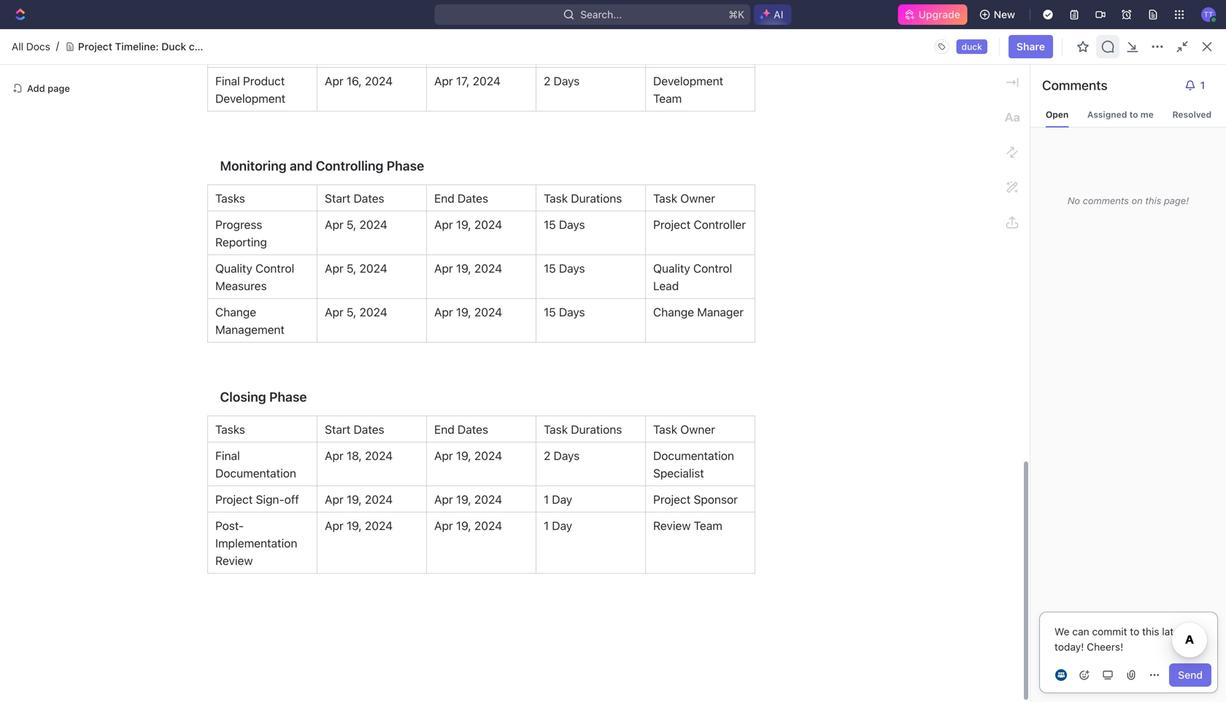 Task type: vqa. For each thing, say whether or not it's contained in the screenshot.
right the control
yes



Task type: locate. For each thing, give the bounding box(es) containing it.
2 control from the left
[[693, 262, 732, 276]]

0 vertical spatial can
[[444, 96, 461, 108]]

end for apr 5, 2024
[[434, 192, 455, 205]]

comments
[[1083, 195, 1129, 206]]

1 vertical spatial for
[[441, 112, 454, 124]]

duck
[[962, 42, 982, 52]]

1 vertical spatial durations
[[571, 423, 622, 437]]

to inside task types tasks can be used for anything in clickup. customize names and icons of tasks to use them for things like epics, customers, people, invoices, 1on1s.
[[793, 96, 802, 108]]

1 vertical spatial 2 days
[[544, 449, 580, 463]]

review down implementation
[[215, 554, 253, 568]]

and left icons
[[703, 96, 721, 108]]

2 apr 5, 2024 from the top
[[325, 262, 387, 276]]

team for development team
[[653, 92, 682, 105]]

control inside 'quality control lead'
[[693, 262, 732, 276]]

0 vertical spatial start
[[325, 192, 351, 205]]

development inside final product development
[[215, 92, 285, 105]]

19,
[[456, 218, 471, 232], [456, 262, 471, 276], [456, 305, 471, 319], [456, 449, 471, 463], [347, 493, 362, 507], [456, 493, 471, 507], [347, 519, 362, 533], [456, 519, 471, 533]]

1 horizontal spatial development
[[653, 74, 723, 88]]

1 vertical spatial this
[[1142, 626, 1159, 638]]

1 vertical spatial 2
[[544, 449, 551, 463]]

1 horizontal spatial control
[[693, 262, 732, 276]]

project controller
[[653, 218, 746, 232]]

2 start dates from the top
[[325, 423, 384, 437]]

control inside quality control measures
[[255, 262, 294, 276]]

apr 16, 2024
[[325, 74, 393, 88]]

1 start dates from the top
[[325, 192, 384, 205]]

change for change management
[[215, 305, 256, 319]]

control
[[255, 262, 294, 276], [693, 262, 732, 276]]

development down product
[[215, 92, 285, 105]]

task owner for project
[[653, 192, 715, 205]]

1 day for project
[[544, 493, 572, 507]]

documentation inside documentation specialist
[[653, 449, 734, 463]]

tasks
[[415, 96, 441, 108], [763, 96, 790, 108], [215, 192, 245, 205], [215, 423, 245, 437]]

1 vertical spatial start
[[325, 423, 351, 437]]

0 vertical spatial for
[[504, 96, 517, 108]]

0 vertical spatial task durations
[[544, 192, 622, 205]]

back to workspace button
[[6, 57, 173, 80]]

owner up project controller
[[680, 192, 715, 205]]

15 days for change
[[544, 305, 585, 319]]

2 1 day from the top
[[544, 519, 572, 533]]

15 for quality
[[544, 262, 556, 276]]

quality for lead
[[653, 262, 690, 276]]

in
[[563, 96, 571, 108]]

day
[[552, 493, 572, 507], [552, 519, 572, 533]]

apr 19, 2024 for project sign-off
[[434, 493, 502, 507]]

0 vertical spatial end
[[434, 192, 455, 205]]

1 task durations from the top
[[544, 192, 622, 205]]

clickup.
[[574, 96, 614, 108]]

team for review team
[[694, 519, 722, 533]]

apr
[[325, 74, 344, 88], [434, 74, 453, 88], [325, 218, 344, 232], [434, 218, 453, 232], [325, 262, 344, 276], [434, 262, 453, 276], [325, 305, 344, 319], [434, 305, 453, 319], [325, 449, 344, 463], [434, 449, 453, 463], [325, 493, 344, 507], [434, 493, 453, 507], [325, 519, 344, 533], [434, 519, 453, 533]]

0 vertical spatial phase
[[387, 158, 424, 174]]

days
[[554, 74, 580, 88], [559, 218, 585, 232], [559, 262, 585, 276], [559, 305, 585, 319], [554, 449, 580, 463]]

this
[[1145, 195, 1161, 206], [1142, 626, 1159, 638]]

0 vertical spatial team
[[653, 92, 682, 105]]

5, for progress reporting
[[347, 218, 356, 232]]

quality up measures
[[215, 262, 252, 276]]

0 horizontal spatial can
[[444, 96, 461, 108]]

quality inside quality control measures
[[215, 262, 252, 276]]

owner up documentation specialist
[[680, 423, 715, 437]]

task
[[415, 70, 451, 91], [447, 176, 469, 188], [544, 192, 568, 205], [653, 192, 677, 205], [544, 423, 568, 437], [653, 423, 677, 437]]

2 final from the top
[[215, 449, 240, 463]]

1 vertical spatial end dates
[[434, 423, 488, 437]]

0 vertical spatial development
[[653, 74, 723, 88]]

1 vertical spatial 1
[[544, 493, 549, 507]]

this left the later
[[1142, 626, 1159, 638]]

change inside 'change management'
[[215, 305, 256, 319]]

19, for final documentation
[[456, 449, 471, 463]]

1 task owner from the top
[[653, 192, 715, 205]]

project left controller
[[653, 218, 691, 232]]

1 vertical spatial development
[[215, 92, 285, 105]]

and right monitoring
[[290, 158, 313, 174]]

0 vertical spatial review
[[653, 519, 691, 533]]

1 for review team
[[544, 519, 549, 533]]

2 15 days from the top
[[544, 262, 585, 276]]

1 durations from the top
[[571, 192, 622, 205]]

start dates down controlling
[[325, 192, 384, 205]]

final left product
[[215, 74, 240, 88]]

1 vertical spatial task durations
[[544, 423, 622, 437]]

1 horizontal spatial can
[[1072, 626, 1089, 638]]

0 horizontal spatial review
[[215, 554, 253, 568]]

19, for quality control measures
[[456, 262, 471, 276]]

specialist
[[653, 467, 704, 481]]

0 vertical spatial end dates
[[434, 192, 488, 205]]

to inside we can commit to this later today! cheers!
[[1130, 626, 1139, 638]]

durations for 15 days
[[571, 192, 622, 205]]

this inside we can commit to this later today! cheers!
[[1142, 626, 1159, 638]]

tasks up "progress"
[[215, 192, 245, 205]]

2 end dates from the top
[[434, 423, 488, 437]]

monitoring
[[220, 158, 287, 174]]

can inside we can commit to this later today! cheers!
[[1072, 626, 1089, 638]]

2 vertical spatial 1
[[544, 519, 549, 533]]

0 vertical spatial apr 5, 2024
[[325, 218, 387, 232]]

task types tasks can be used for anything in clickup. customize names and icons of tasks to use them for things like epics, customers, people, invoices, 1on1s.
[[415, 70, 822, 124]]

tasks up the them
[[415, 96, 441, 108]]

like
[[489, 112, 505, 124]]

1 vertical spatial start dates
[[325, 423, 384, 437]]

development inside development team
[[653, 74, 723, 88]]

progress
[[215, 218, 262, 232]]

project for project controller
[[653, 218, 691, 232]]

final up project sign-off
[[215, 449, 240, 463]]

2 vertical spatial 5,
[[347, 305, 356, 319]]

apr 19, 2024 for progress reporting
[[434, 218, 502, 232]]

1 vertical spatial day
[[552, 519, 572, 533]]

1 day for review
[[544, 519, 572, 533]]

upgrade
[[919, 8, 960, 20]]

start down controlling
[[325, 192, 351, 205]]

1 end dates from the top
[[434, 192, 488, 205]]

end dates for apr 5, 2024
[[434, 192, 488, 205]]

review
[[653, 519, 691, 533], [215, 554, 253, 568]]

2 2 days from the top
[[544, 449, 580, 463]]

team down the sponsor
[[694, 519, 722, 533]]

19, for project sign-off
[[456, 493, 471, 507]]

task owner up documentation specialist
[[653, 423, 715, 437]]

we
[[1055, 626, 1070, 638]]

can right we
[[1072, 626, 1089, 638]]

page
[[48, 83, 70, 94]]

tt
[[1204, 10, 1213, 18]]

2 end from the top
[[434, 423, 455, 437]]

2 durations from the top
[[571, 423, 622, 437]]

1 15 days from the top
[[544, 218, 585, 232]]

0 vertical spatial 2
[[544, 74, 551, 88]]

task inside task types tasks can be used for anything in clickup. customize names and icons of tasks to use them for things like epics, customers, people, invoices, 1on1s.
[[415, 70, 451, 91]]

to
[[56, 62, 65, 74], [793, 96, 802, 108], [1130, 109, 1138, 120], [1130, 626, 1139, 638]]

0 vertical spatial 15 days
[[544, 218, 585, 232]]

quality inside 'quality control lead'
[[653, 262, 690, 276]]

documentation up specialist
[[653, 449, 734, 463]]

1 horizontal spatial change
[[653, 305, 694, 319]]

task durations
[[544, 192, 622, 205], [544, 423, 622, 437]]

1 5, from the top
[[347, 218, 356, 232]]

16,
[[347, 74, 362, 88]]

comments
[[1042, 77, 1108, 93]]

1 quality from the left
[[215, 262, 252, 276]]

1 apr 5, 2024 from the top
[[325, 218, 387, 232]]

to left the me
[[1130, 109, 1138, 120]]

1 vertical spatial 5,
[[347, 262, 356, 276]]

control for quality control lead
[[693, 262, 732, 276]]

1 horizontal spatial documentation
[[653, 449, 734, 463]]

0 horizontal spatial change
[[215, 305, 256, 319]]

to right back at left top
[[56, 62, 65, 74]]

1on1s.
[[678, 112, 706, 124]]

development up 'names'
[[653, 74, 723, 88]]

team up invoices,
[[653, 92, 682, 105]]

durations for 2 days
[[571, 423, 622, 437]]

0 vertical spatial final
[[215, 74, 240, 88]]

2 days for apr 19, 2024
[[544, 449, 580, 463]]

2 vertical spatial 15
[[544, 305, 556, 319]]

3 15 days from the top
[[544, 305, 585, 319]]

phase down the them
[[387, 158, 424, 174]]

duck button
[[930, 35, 990, 58]]

final for final documentation
[[215, 449, 240, 463]]

project up post- in the left bottom of the page
[[215, 493, 253, 507]]

1 vertical spatial review
[[215, 554, 253, 568]]

2 day from the top
[[552, 519, 572, 533]]

2 15 from the top
[[544, 262, 556, 276]]

change up management
[[215, 305, 256, 319]]

1 end from the top
[[434, 192, 455, 205]]

start dates up "18,"
[[325, 423, 384, 437]]

1 2 days from the top
[[544, 74, 580, 88]]

1 control from the left
[[255, 262, 294, 276]]

3 apr 5, 2024 from the top
[[325, 305, 387, 319]]

2 start from the top
[[325, 423, 351, 437]]

5, for quality control measures
[[347, 262, 356, 276]]

1 vertical spatial can
[[1072, 626, 1089, 638]]

project sponsor
[[653, 493, 738, 507]]

off
[[284, 493, 299, 507]]

1 vertical spatial 1 day
[[544, 519, 572, 533]]

2 quality from the left
[[653, 262, 690, 276]]

1 15 from the top
[[544, 218, 556, 232]]

tasks down closing
[[215, 423, 245, 437]]

team
[[653, 92, 682, 105], [694, 519, 722, 533]]

project down specialist
[[653, 493, 691, 507]]

phase right closing
[[269, 389, 307, 405]]

2 owner from the top
[[680, 423, 715, 437]]

2 5, from the top
[[347, 262, 356, 276]]

tasks right of on the right
[[763, 96, 790, 108]]

measures
[[215, 279, 267, 293]]

0 horizontal spatial documentation
[[215, 467, 296, 481]]

2 vertical spatial 15 days
[[544, 305, 585, 319]]

1 horizontal spatial team
[[694, 519, 722, 533]]

review down project sponsor
[[653, 519, 691, 533]]

control up measures
[[255, 262, 294, 276]]

for
[[504, 96, 517, 108], [441, 112, 454, 124]]

1 vertical spatial documentation
[[215, 467, 296, 481]]

2 2 from the top
[[544, 449, 551, 463]]

0 vertical spatial durations
[[571, 192, 622, 205]]

2024
[[365, 74, 393, 88], [473, 74, 501, 88], [359, 218, 387, 232], [474, 218, 502, 232], [359, 262, 387, 276], [474, 262, 502, 276], [359, 305, 387, 319], [474, 305, 502, 319], [365, 449, 393, 463], [474, 449, 502, 463], [365, 493, 393, 507], [474, 493, 502, 507], [365, 519, 393, 533], [474, 519, 502, 533]]

epics,
[[508, 112, 536, 124]]

control down controller
[[693, 262, 732, 276]]

day for project
[[552, 493, 572, 507]]

controller
[[694, 218, 746, 232]]

task durations for 2 days
[[544, 423, 622, 437]]

task owner
[[653, 192, 715, 205], [653, 423, 715, 437]]

1 horizontal spatial quality
[[653, 262, 690, 276]]

0 horizontal spatial phase
[[269, 389, 307, 405]]

1 vertical spatial end
[[434, 423, 455, 437]]

0 horizontal spatial control
[[255, 262, 294, 276]]

1 change from the left
[[215, 305, 256, 319]]

project
[[653, 218, 691, 232], [215, 493, 253, 507], [653, 493, 691, 507]]

task owner up project controller
[[653, 192, 715, 205]]

me
[[1141, 109, 1154, 120]]

1 owner from the top
[[680, 192, 715, 205]]

1 horizontal spatial and
[[703, 96, 721, 108]]

quality up lead at top
[[653, 262, 690, 276]]

1 day from the top
[[552, 493, 572, 507]]

1 start from the top
[[325, 192, 351, 205]]

team inside development team
[[653, 92, 682, 105]]

start up "18,"
[[325, 423, 351, 437]]

documentation up project sign-off
[[215, 467, 296, 481]]

controlling
[[316, 158, 383, 174]]

1 vertical spatial team
[[694, 519, 722, 533]]

start dates
[[325, 192, 384, 205], [325, 423, 384, 437]]

5,
[[347, 218, 356, 232], [347, 262, 356, 276], [347, 305, 356, 319]]

start
[[325, 192, 351, 205], [325, 423, 351, 437]]

2 task durations from the top
[[544, 423, 622, 437]]

0 vertical spatial 1 day
[[544, 493, 572, 507]]

all
[[12, 41, 23, 53]]

⌘k
[[729, 8, 745, 20]]

final inside final product development
[[215, 74, 240, 88]]

monitoring and controlling phase
[[220, 158, 424, 174]]

documentation
[[653, 449, 734, 463], [215, 467, 296, 481]]

2 vertical spatial apr 5, 2024
[[325, 305, 387, 319]]

2 change from the left
[[653, 305, 694, 319]]

0 horizontal spatial for
[[441, 112, 454, 124]]

day for review
[[552, 519, 572, 533]]

apr 5, 2024
[[325, 218, 387, 232], [325, 262, 387, 276], [325, 305, 387, 319]]

3 15 from the top
[[544, 305, 556, 319]]

apr 19, 2024
[[434, 218, 502, 232], [434, 262, 502, 276], [434, 305, 502, 319], [434, 449, 502, 463], [325, 493, 393, 507], [434, 493, 502, 507], [325, 519, 393, 533], [434, 519, 502, 533]]

1 1 day from the top
[[544, 493, 572, 507]]

0 vertical spatial 2 days
[[544, 74, 580, 88]]

quality
[[215, 262, 252, 276], [653, 262, 690, 276]]

dates
[[354, 192, 384, 205], [458, 192, 488, 205], [354, 423, 384, 437], [458, 423, 488, 437]]

0 horizontal spatial development
[[215, 92, 285, 105]]

new
[[994, 8, 1015, 20]]

1 inside dropdown button
[[1200, 79, 1205, 91]]

0 vertical spatial 5,
[[347, 218, 356, 232]]

0 vertical spatial 1
[[1200, 79, 1205, 91]]

change down lead at top
[[653, 305, 694, 319]]

to right commit on the bottom right
[[1130, 626, 1139, 638]]

2 for apr 19, 2024
[[544, 449, 551, 463]]

quality control lead
[[653, 262, 735, 293]]

0 vertical spatial start dates
[[325, 192, 384, 205]]

0 vertical spatial owner
[[680, 192, 715, 205]]

customers,
[[539, 112, 593, 124]]

this right on
[[1145, 195, 1161, 206]]

to left use at the top of the page
[[793, 96, 802, 108]]

final inside final documentation
[[215, 449, 240, 463]]

days for project controller
[[559, 218, 585, 232]]

1 vertical spatial task owner
[[653, 423, 715, 437]]

1 2 from the top
[[544, 74, 551, 88]]

start dates for 5,
[[325, 192, 384, 205]]

1 vertical spatial owner
[[680, 423, 715, 437]]

0 vertical spatial documentation
[[653, 449, 734, 463]]

can left be
[[444, 96, 461, 108]]

1 vertical spatial 15 days
[[544, 262, 585, 276]]

1 vertical spatial and
[[290, 158, 313, 174]]

2 task owner from the top
[[653, 423, 715, 437]]

15 days
[[544, 218, 585, 232], [544, 262, 585, 276], [544, 305, 585, 319]]

for up epics,
[[504, 96, 517, 108]]

0 vertical spatial day
[[552, 493, 572, 507]]

0 vertical spatial and
[[703, 96, 721, 108]]

can inside task types tasks can be used for anything in clickup. customize names and icons of tasks to use them for things like epics, customers, people, invoices, 1on1s.
[[444, 96, 461, 108]]

1 vertical spatial final
[[215, 449, 240, 463]]

0 horizontal spatial team
[[653, 92, 682, 105]]

1 vertical spatial 15
[[544, 262, 556, 276]]

0 horizontal spatial quality
[[215, 262, 252, 276]]

all docs
[[12, 41, 50, 53]]

1 final from the top
[[215, 74, 240, 88]]

back to workspace
[[30, 62, 121, 74]]

development team
[[653, 74, 726, 105]]

3 5, from the top
[[347, 305, 356, 319]]

apr 5, 2024 for change management
[[325, 305, 387, 319]]

1 vertical spatial apr 5, 2024
[[325, 262, 387, 276]]

and
[[703, 96, 721, 108], [290, 158, 313, 174]]

0 vertical spatial 15
[[544, 218, 556, 232]]

for right the them
[[441, 112, 454, 124]]

days for quality control lead
[[559, 262, 585, 276]]

resolved
[[1172, 109, 1212, 120]]

0 vertical spatial task owner
[[653, 192, 715, 205]]



Task type: describe. For each thing, give the bounding box(es) containing it.
later
[[1162, 626, 1183, 638]]

product
[[243, 74, 285, 88]]

workspace
[[68, 62, 121, 74]]

docs
[[26, 41, 50, 53]]

ai
[[774, 8, 784, 20]]

post-
[[215, 519, 244, 533]]

(default)
[[471, 177, 507, 187]]

review inside post- implementation review
[[215, 554, 253, 568]]

reporting
[[215, 235, 267, 249]]

apr 5, 2024 for progress reporting
[[325, 218, 387, 232]]

task durations for 15 days
[[544, 192, 622, 205]]

anything
[[520, 96, 560, 108]]

18,
[[347, 449, 362, 463]]

19, for post- implementation review
[[456, 519, 471, 533]]

apr 19, 2024 for quality control measures
[[434, 262, 502, 276]]

commit
[[1092, 626, 1127, 638]]

management
[[215, 323, 285, 337]]

ai button
[[754, 4, 792, 25]]

start dates for 18,
[[325, 423, 384, 437]]

today!
[[1055, 642, 1084, 654]]

back
[[30, 62, 53, 74]]

people,
[[595, 112, 631, 124]]

task (default)
[[447, 176, 507, 188]]

start for 18,
[[325, 423, 351, 437]]

1 horizontal spatial review
[[653, 519, 691, 533]]

2 for apr 17, 2024
[[544, 74, 551, 88]]

lead
[[653, 279, 679, 293]]

1 horizontal spatial phase
[[387, 158, 424, 174]]

assigned to me
[[1087, 109, 1154, 120]]

change management
[[215, 305, 285, 337]]

2 days for apr 17, 2024
[[544, 74, 580, 88]]

them
[[415, 112, 439, 124]]

upgrade link
[[898, 4, 968, 25]]

end for apr 18, 2024
[[434, 423, 455, 437]]

owner for specialist
[[680, 423, 715, 437]]

change manager
[[653, 305, 744, 319]]

documentation specialist
[[653, 449, 737, 481]]

be
[[464, 96, 476, 108]]

project for project sign-off
[[215, 493, 253, 507]]

project sign-off
[[215, 493, 299, 507]]

15 days for project
[[544, 218, 585, 232]]

days for change manager
[[559, 305, 585, 319]]

0 vertical spatial this
[[1145, 195, 1161, 206]]

apr 19, 2024 for change management
[[434, 305, 502, 319]]

15 days for quality
[[544, 262, 585, 276]]

0 horizontal spatial and
[[290, 158, 313, 174]]

icons
[[723, 96, 748, 108]]

sign-
[[256, 493, 284, 507]]

send button
[[1169, 664, 1212, 688]]

invoices,
[[633, 112, 675, 124]]

task owner for documentation
[[653, 423, 715, 437]]

tt button
[[1197, 3, 1220, 26]]

and inside task types tasks can be used for anything in clickup. customize names and icons of tasks to use them for things like epics, customers, people, invoices, 1on1s.
[[703, 96, 721, 108]]

we can commit to this later today! cheers!
[[1055, 626, 1186, 654]]

1 horizontal spatial for
[[504, 96, 517, 108]]

open
[[1046, 109, 1069, 120]]

new button
[[973, 3, 1024, 26]]

closing
[[220, 389, 266, 405]]

no comments on this page!
[[1068, 195, 1189, 206]]

to inside button
[[56, 62, 65, 74]]

use
[[805, 96, 822, 108]]

share
[[1017, 41, 1045, 53]]

quality for measures
[[215, 262, 252, 276]]

apr 5, 2024 for quality control measures
[[325, 262, 387, 276]]

names
[[669, 96, 700, 108]]

19, for progress reporting
[[456, 218, 471, 232]]

add
[[27, 83, 45, 94]]

control for quality control measures
[[255, 262, 294, 276]]

things
[[457, 112, 486, 124]]

sponsor
[[694, 493, 738, 507]]

1 for project sponsor
[[544, 493, 549, 507]]

15 for project
[[544, 218, 556, 232]]

apr 18, 2024
[[325, 449, 393, 463]]

apr 19, 2024 for final documentation
[[434, 449, 502, 463]]

15 for change
[[544, 305, 556, 319]]

implementation
[[215, 537, 297, 551]]

start for 5,
[[325, 192, 351, 205]]

on
[[1132, 195, 1143, 206]]

customize
[[616, 96, 666, 108]]

review team
[[653, 519, 722, 533]]

19, for change management
[[456, 305, 471, 319]]

final for final product development
[[215, 74, 240, 88]]

apr 17, 2024
[[434, 74, 501, 88]]

1 button
[[1179, 74, 1215, 97]]

apr 19, 2024 for post- implementation review
[[434, 519, 502, 533]]

post- implementation review
[[215, 519, 300, 568]]

closing phase
[[220, 389, 307, 405]]

send
[[1178, 670, 1203, 682]]

days for documentation specialist
[[554, 449, 580, 463]]

project for project sponsor
[[653, 493, 691, 507]]

cheers!
[[1087, 642, 1123, 654]]

final documentation
[[215, 449, 296, 481]]

days for development team
[[554, 74, 580, 88]]

owner for controller
[[680, 192, 715, 205]]

all docs link
[[12, 41, 50, 53]]

end dates for apr 18, 2024
[[434, 423, 488, 437]]

no
[[1068, 195, 1080, 206]]

change for change manager
[[653, 305, 694, 319]]

search...
[[580, 8, 622, 20]]

1 vertical spatial phase
[[269, 389, 307, 405]]

progress reporting
[[215, 218, 267, 249]]

of
[[751, 96, 761, 108]]

5, for change management
[[347, 305, 356, 319]]

types
[[455, 70, 502, 91]]

final product development
[[215, 74, 288, 105]]

page!
[[1164, 195, 1189, 206]]

milestone
[[447, 220, 494, 232]]

manager
[[697, 305, 744, 319]]

add page
[[27, 83, 70, 94]]

used
[[478, 96, 501, 108]]



